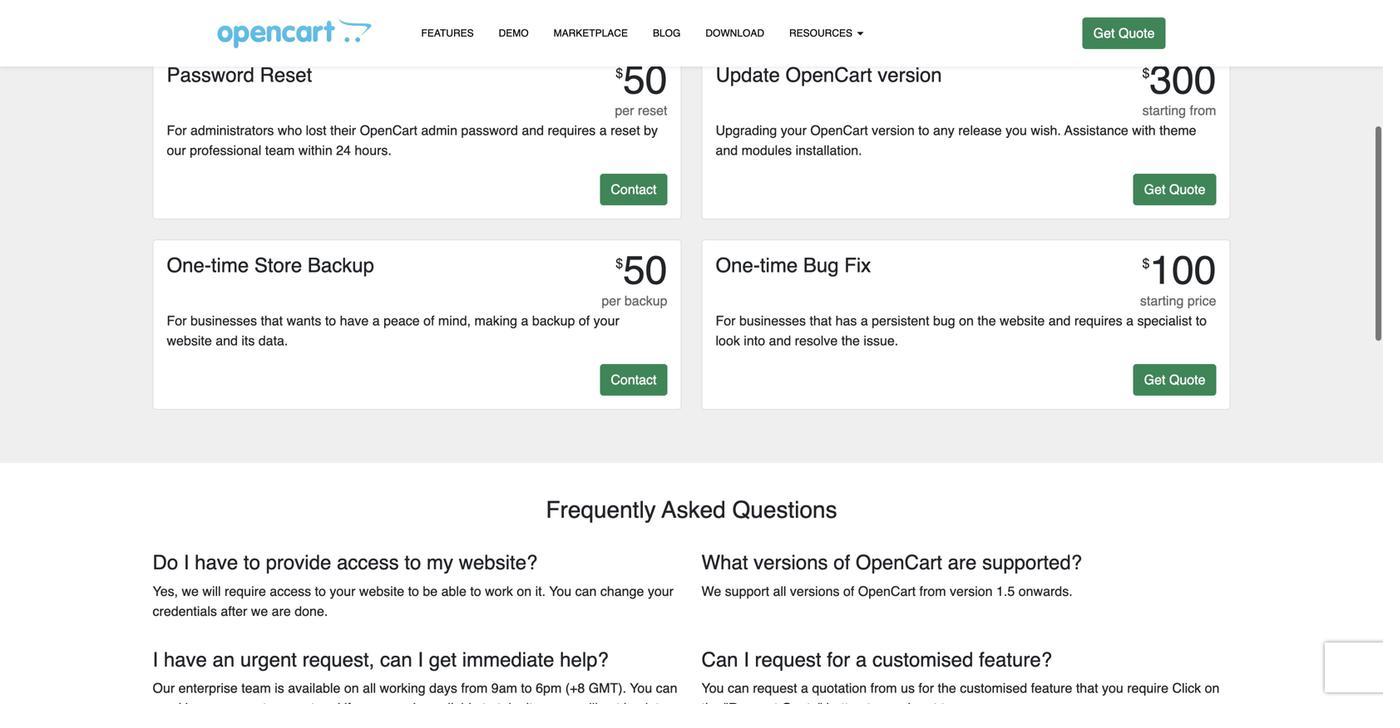 Task type: vqa. For each thing, say whether or not it's contained in the screenshot.
bottom the "you"
no



Task type: locate. For each thing, give the bounding box(es) containing it.
$ for one-time store backup
[[616, 256, 623, 271]]

you inside you can request a quotation from us for the customised feature that you require click on the "request quote" button to reach out to us.
[[702, 681, 724, 697]]

2 vertical spatial quote
[[1170, 372, 1206, 388]]

starting inside $ 100 starting price
[[1141, 293, 1184, 309]]

0 horizontal spatial requires
[[548, 123, 596, 138]]

backup inside $ 50 per backup
[[625, 293, 668, 309]]

1 vertical spatial request
[[753, 681, 797, 697]]

demo link
[[486, 20, 541, 47]]

password reset
[[167, 64, 312, 87]]

us
[[901, 681, 915, 697]]

team right enterprise
[[241, 681, 271, 697]]

backup
[[625, 293, 668, 309], [532, 313, 575, 329]]

quote down specialist
[[1170, 372, 1206, 388]]

businesses up its
[[190, 313, 257, 329]]

0 vertical spatial reset
[[638, 103, 668, 118]]

team inside 'for administrators who lost their opencart admin password and requires a reset by our professional team within 24 hours.'
[[265, 143, 295, 158]]

can
[[575, 584, 597, 599], [380, 649, 412, 672], [656, 681, 678, 697], [728, 681, 749, 697]]

1 horizontal spatial you
[[630, 681, 652, 697]]

asked
[[662, 497, 726, 524]]

per for one-time store backup
[[602, 293, 621, 309]]

opencart up we support all versions of opencart from version 1.5 onwards.
[[856, 552, 943, 575]]

do i have to provide access to my website?
[[153, 552, 538, 575]]

from up theme
[[1190, 103, 1217, 118]]

0 vertical spatial will
[[202, 584, 221, 599]]

store
[[254, 254, 302, 277]]

reset inside $ 50 per reset
[[638, 103, 668, 118]]

1 horizontal spatial get
[[602, 701, 620, 705]]

1 vertical spatial access
[[270, 584, 311, 599]]

urgent inside our enterprise team is available on all working days from 9am to 6pm (+8 gmt). you can send in your urgent request and if someone is available to take it on, we will get back t
[[229, 701, 267, 705]]

do
[[153, 552, 178, 575]]

0 vertical spatial you
[[1006, 123, 1027, 138]]

all
[[773, 584, 787, 599], [363, 681, 376, 697]]

you up back
[[630, 681, 652, 697]]

a left by
[[600, 123, 607, 138]]

peace
[[384, 313, 420, 329]]

you
[[549, 584, 572, 599], [630, 681, 652, 697], [702, 681, 724, 697]]

0 vertical spatial is
[[275, 681, 284, 697]]

your down enterprise
[[199, 701, 225, 705]]

available down request,
[[288, 681, 341, 697]]

you left wish.
[[1006, 123, 1027, 138]]

require
[[225, 584, 266, 599], [1128, 681, 1169, 697]]

per for password reset
[[615, 103, 634, 118]]

require inside yes, we will require access to your website to be able to work on it. you can change your credentials after we are done.
[[225, 584, 266, 599]]

of
[[424, 313, 435, 329], [579, 313, 590, 329], [834, 552, 850, 575], [844, 584, 855, 599]]

1 vertical spatial reset
[[611, 123, 640, 138]]

are inside yes, we will require access to your website to be able to work on it. you can change your credentials after we are done.
[[272, 604, 291, 619]]

1 vertical spatial quote
[[1170, 182, 1206, 197]]

your up the modules at right top
[[781, 123, 807, 138]]

version left 1.5
[[950, 584, 993, 599]]

that up resolve
[[810, 313, 832, 329]]

for businesses that has a persistent bug on the website and requires a specialist to look into and resolve the issue.
[[716, 313, 1207, 349]]

get quote button up 300
[[1083, 17, 1166, 49]]

0 vertical spatial per
[[615, 103, 634, 118]]

0 vertical spatial team
[[265, 143, 295, 158]]

update opencart version
[[716, 64, 942, 87]]

customised up us.
[[960, 681, 1028, 697]]

1 vertical spatial get
[[1145, 182, 1166, 197]]

and inside upgrading your opencart version to any release you wish. assistance with theme and modules installation.
[[716, 143, 738, 158]]

0 horizontal spatial website
[[167, 333, 212, 349]]

get quote for 100
[[1145, 372, 1206, 388]]

customised
[[873, 649, 974, 672], [960, 681, 1028, 697]]

1 vertical spatial get quote
[[1145, 182, 1206, 197]]

0 horizontal spatial that
[[261, 313, 283, 329]]

website down do i have to provide access to my website? at the left of page
[[359, 584, 404, 599]]

to left us.
[[941, 701, 952, 705]]

on inside our enterprise team is available on all working days from 9am to 6pm (+8 gmt). you can send in your urgent request and if someone is available to take it on, we will get back t
[[344, 681, 359, 697]]

team
[[265, 143, 295, 158], [241, 681, 271, 697]]

if
[[344, 701, 351, 705]]

on left it.
[[517, 584, 532, 599]]

50 for password reset
[[623, 57, 668, 103]]

1 vertical spatial contact button
[[600, 364, 668, 396]]

0 vertical spatial get quote
[[1094, 25, 1155, 41]]

2 50 from the top
[[623, 248, 668, 293]]

any
[[933, 123, 955, 138]]

request up "quote"" on the right of the page
[[755, 649, 822, 672]]

to left any at the right top of the page
[[919, 123, 930, 138]]

get quote button down theme
[[1134, 174, 1217, 205]]

get down the gmt).
[[602, 701, 620, 705]]

admin
[[421, 123, 458, 138]]

0 horizontal spatial one-
[[167, 254, 211, 277]]

1 vertical spatial you
[[1102, 681, 1124, 697]]

we right after on the bottom left
[[251, 604, 268, 619]]

for up the out at the bottom right of page
[[919, 681, 934, 697]]

upgrading your opencart version to any release you wish. assistance with theme and modules installation.
[[716, 123, 1197, 158]]

1 vertical spatial for
[[919, 681, 934, 697]]

versions right support
[[790, 584, 840, 599]]

for
[[167, 123, 187, 138], [167, 313, 187, 329], [716, 313, 736, 329]]

have up "our"
[[164, 649, 207, 672]]

50 for one-time store backup
[[623, 248, 668, 293]]

$ inside $ 100 starting price
[[1143, 256, 1150, 271]]

have right do
[[195, 552, 238, 575]]

starting up specialist
[[1141, 293, 1184, 309]]

fix
[[845, 254, 871, 277]]

request inside you can request a quotation from us for the customised feature that you require click on the "request quote" button to reach out to us.
[[753, 681, 797, 697]]

1 contact button from the top
[[600, 174, 668, 205]]

customised up the us
[[873, 649, 974, 672]]

0 horizontal spatial for
[[827, 649, 850, 672]]

0 vertical spatial contact button
[[600, 174, 668, 205]]

request inside our enterprise team is available on all working days from 9am to 6pm (+8 gmt). you can send in your urgent request and if someone is available to take it on, we will get back t
[[270, 701, 315, 705]]

in
[[185, 701, 196, 705]]

update
[[716, 64, 780, 87]]

1 vertical spatial starting
[[1141, 293, 1184, 309]]

1 vertical spatial require
[[1128, 681, 1169, 697]]

1 horizontal spatial access
[[337, 552, 399, 575]]

you right the feature
[[1102, 681, 1124, 697]]

are left supported?
[[948, 552, 977, 575]]

get quote button for 300
[[1134, 174, 1217, 205]]

you inside our enterprise team is available on all working days from 9am to 6pm (+8 gmt). you can send in your urgent request and if someone is available to take it on, we will get back t
[[630, 681, 652, 697]]

version up any at the right top of the page
[[878, 64, 942, 87]]

for inside 'for businesses that wants to have a peace of mind, making a backup of your website and its data.'
[[167, 313, 187, 329]]

your down $ 50 per backup
[[594, 313, 620, 329]]

get quote up 300
[[1094, 25, 1155, 41]]

50 inside $ 50 per backup
[[623, 248, 668, 293]]

for up quotation
[[827, 649, 850, 672]]

customised inside you can request a quotation from us for the customised feature that you require click on the "request quote" button to reach out to us.
[[960, 681, 1028, 697]]

2 horizontal spatial we
[[559, 701, 576, 705]]

will inside yes, we will require access to your website to be able to work on it. you can change your credentials after we are done.
[[202, 584, 221, 599]]

be
[[423, 584, 438, 599]]

0 horizontal spatial will
[[202, 584, 221, 599]]

1 horizontal spatial we
[[251, 604, 268, 619]]

backup
[[308, 254, 374, 277]]

300
[[1150, 57, 1217, 103]]

1.5
[[997, 584, 1015, 599]]

to inside 'for businesses that wants to have a peace of mind, making a backup of your website and its data.'
[[325, 313, 336, 329]]

request
[[755, 649, 822, 672], [753, 681, 797, 697], [270, 701, 315, 705]]

$ for update opencart version
[[1143, 65, 1150, 81]]

website
[[1000, 313, 1045, 329], [167, 333, 212, 349], [359, 584, 404, 599]]

download
[[706, 27, 765, 39]]

50 inside $ 50 per reset
[[623, 57, 668, 103]]

0 vertical spatial request
[[755, 649, 822, 672]]

1 vertical spatial website
[[167, 333, 212, 349]]

2 vertical spatial get
[[1145, 372, 1166, 388]]

contact button for password reset
[[600, 174, 668, 205]]

requires left by
[[548, 123, 596, 138]]

can up working
[[380, 649, 412, 672]]

theme
[[1160, 123, 1197, 138]]

to down the price at the right top
[[1196, 313, 1207, 329]]

1 vertical spatial urgent
[[229, 701, 267, 705]]

0 vertical spatial available
[[288, 681, 341, 697]]

1 horizontal spatial require
[[1128, 681, 1169, 697]]

requires
[[548, 123, 596, 138], [1075, 313, 1123, 329]]

version left any at the right top of the page
[[872, 123, 915, 138]]

a up quotation
[[856, 649, 867, 672]]

1 horizontal spatial website
[[359, 584, 404, 599]]

2 vertical spatial we
[[559, 701, 576, 705]]

working
[[380, 681, 426, 697]]

0 vertical spatial require
[[225, 584, 266, 599]]

request for for
[[755, 649, 822, 672]]

per inside $ 50 per backup
[[602, 293, 621, 309]]

you inside upgrading your opencart version to any release you wish. assistance with theme and modules installation.
[[1006, 123, 1027, 138]]

get quote down specialist
[[1145, 372, 1206, 388]]

will inside our enterprise team is available on all working days from 9am to 6pm (+8 gmt). you can send in your urgent request and if someone is available to take it on, we will get back t
[[580, 701, 598, 705]]

2 time from the left
[[760, 254, 798, 277]]

release
[[959, 123, 1002, 138]]

urgent
[[240, 649, 297, 672], [229, 701, 267, 705]]

1 vertical spatial get
[[602, 701, 620, 705]]

0 vertical spatial have
[[340, 313, 369, 329]]

website?
[[459, 552, 538, 575]]

for inside 'for administrators who lost their opencart admin password and requires a reset by our professional team within 24 hours.'
[[167, 123, 187, 138]]

get
[[1094, 25, 1115, 41], [1145, 182, 1166, 197], [1145, 372, 1166, 388]]

1 vertical spatial we
[[251, 604, 268, 619]]

that inside for businesses that has a persistent bug on the website and requires a specialist to look into and resolve the issue.
[[810, 313, 832, 329]]

access up yes, we will require access to your website to be able to work on it. you can change your credentials after we are done.
[[337, 552, 399, 575]]

will down '(+8'
[[580, 701, 598, 705]]

for inside for businesses that has a persistent bug on the website and requires a specialist to look into and resolve the issue.
[[716, 313, 736, 329]]

feature
[[1031, 681, 1073, 697]]

all right support
[[773, 584, 787, 599]]

and inside 'for businesses that wants to have a peace of mind, making a backup of your website and its data.'
[[216, 333, 238, 349]]

0 horizontal spatial are
[[272, 604, 291, 619]]

that inside you can request a quotation from us for the customised feature that you require click on the "request quote" button to reach out to us.
[[1076, 681, 1099, 697]]

you right it.
[[549, 584, 572, 599]]

1 horizontal spatial that
[[810, 313, 832, 329]]

1 vertical spatial 50
[[623, 248, 668, 293]]

0 vertical spatial urgent
[[240, 649, 297, 672]]

have
[[340, 313, 369, 329], [195, 552, 238, 575], [164, 649, 207, 672]]

$
[[616, 65, 623, 81], [1143, 65, 1150, 81], [616, 256, 623, 271], [1143, 256, 1150, 271]]

time left store
[[211, 254, 249, 277]]

require left click
[[1128, 681, 1169, 697]]

backup inside 'for businesses that wants to have a peace of mind, making a backup of your website and its data.'
[[532, 313, 575, 329]]

are left done.
[[272, 604, 291, 619]]

specialist
[[1138, 313, 1192, 329]]

team down who
[[265, 143, 295, 158]]

1 vertical spatial is
[[413, 701, 423, 705]]

to up it
[[521, 681, 532, 697]]

businesses inside for businesses that has a persistent bug on the website and requires a specialist to look into and resolve the issue.
[[740, 313, 806, 329]]

1 vertical spatial get quote button
[[1134, 174, 1217, 205]]

1 horizontal spatial businesses
[[740, 313, 806, 329]]

blog link
[[641, 20, 693, 47]]

website inside 'for businesses that wants to have a peace of mind, making a backup of your website and its data.'
[[167, 333, 212, 349]]

versions up support
[[754, 552, 828, 575]]

help?
[[560, 649, 609, 672]]

opencart up installation.
[[811, 123, 868, 138]]

1 vertical spatial version
[[872, 123, 915, 138]]

starting up theme
[[1143, 103, 1186, 118]]

0 horizontal spatial require
[[225, 584, 266, 599]]

versions
[[754, 552, 828, 575], [790, 584, 840, 599]]

on right click
[[1205, 681, 1220, 697]]

businesses inside 'for businesses that wants to have a peace of mind, making a backup of your website and its data.'
[[190, 313, 257, 329]]

1 horizontal spatial for
[[919, 681, 934, 697]]

1 vertical spatial have
[[195, 552, 238, 575]]

1 vertical spatial per
[[602, 293, 621, 309]]

(+8
[[566, 681, 585, 697]]

can left change
[[575, 584, 597, 599]]

0 vertical spatial website
[[1000, 313, 1045, 329]]

we
[[182, 584, 199, 599], [251, 604, 268, 619], [559, 701, 576, 705]]

get for 300
[[1145, 182, 1166, 197]]

time left bug
[[760, 254, 798, 277]]

our
[[167, 143, 186, 158]]

0 horizontal spatial time
[[211, 254, 249, 277]]

all up 'someone'
[[363, 681, 376, 697]]

that inside 'for businesses that wants to have a peace of mind, making a backup of your website and its data.'
[[261, 313, 283, 329]]

per
[[615, 103, 634, 118], [602, 293, 621, 309]]

data.
[[259, 333, 288, 349]]

2 contact button from the top
[[600, 364, 668, 396]]

from inside you can request a quotation from us for the customised feature that you require click on the "request quote" button to reach out to us.
[[871, 681, 897, 697]]

per inside $ 50 per reset
[[615, 103, 634, 118]]

0 horizontal spatial is
[[275, 681, 284, 697]]

the right bug on the top of page
[[978, 313, 996, 329]]

look
[[716, 333, 740, 349]]

reset up by
[[638, 103, 668, 118]]

1 vertical spatial will
[[580, 701, 598, 705]]

2 horizontal spatial that
[[1076, 681, 1099, 697]]

2 vertical spatial request
[[270, 701, 315, 705]]

starting for 300
[[1143, 103, 1186, 118]]

0 vertical spatial we
[[182, 584, 199, 599]]

version
[[878, 64, 942, 87], [872, 123, 915, 138], [950, 584, 993, 599]]

request for a
[[753, 681, 797, 697]]

we
[[702, 584, 722, 599]]

1 one- from the left
[[167, 254, 211, 277]]

1 vertical spatial team
[[241, 681, 271, 697]]

that for 50
[[261, 313, 283, 329]]

is
[[275, 681, 284, 697], [413, 701, 423, 705]]

$ inside $ 50 per reset
[[616, 65, 623, 81]]

businesses up the into
[[740, 313, 806, 329]]

that right the feature
[[1076, 681, 1099, 697]]

access
[[337, 552, 399, 575], [270, 584, 311, 599]]

that
[[261, 313, 283, 329], [810, 313, 832, 329], [1076, 681, 1099, 697]]

businesses for 100
[[740, 313, 806, 329]]

0 horizontal spatial get
[[429, 649, 457, 672]]

for inside you can request a quotation from us for the customised feature that you require click on the "request quote" button to reach out to us.
[[919, 681, 934, 697]]

for for password reset
[[167, 123, 187, 138]]

can right the gmt).
[[656, 681, 678, 697]]

1 vertical spatial backup
[[532, 313, 575, 329]]

starting inside $ 300 starting from
[[1143, 103, 1186, 118]]

yes,
[[153, 584, 178, 599]]

urgent right an
[[240, 649, 297, 672]]

2 contact from the top
[[611, 372, 657, 388]]

1 time from the left
[[211, 254, 249, 277]]

1 horizontal spatial will
[[580, 701, 598, 705]]

2 vertical spatial get quote
[[1145, 372, 1206, 388]]

0 vertical spatial are
[[948, 552, 977, 575]]

you inside yes, we will require access to your website to be able to work on it. you can change your credentials after we are done.
[[549, 584, 572, 599]]

have left peace at the left
[[340, 313, 369, 329]]

request,
[[303, 649, 375, 672]]

one-
[[167, 254, 211, 277], [716, 254, 760, 277]]

time for 100
[[760, 254, 798, 277]]

1 horizontal spatial you
[[1102, 681, 1124, 697]]

get quote for 300
[[1145, 182, 1206, 197]]

you inside you can request a quotation from us for the customised feature that you require click on the "request quote" button to reach out to us.
[[1102, 681, 1124, 697]]

2 one- from the left
[[716, 254, 760, 277]]

1 contact from the top
[[611, 182, 657, 197]]

1 vertical spatial are
[[272, 604, 291, 619]]

0 horizontal spatial all
[[363, 681, 376, 697]]

contact for one-time store backup
[[611, 372, 657, 388]]

0 vertical spatial 50
[[623, 57, 668, 103]]

you down can
[[702, 681, 724, 697]]

is right enterprise
[[275, 681, 284, 697]]

1 businesses from the left
[[190, 313, 257, 329]]

the
[[978, 313, 996, 329], [842, 333, 860, 349], [938, 681, 957, 697], [702, 701, 720, 705]]

the down the has
[[842, 333, 860, 349]]

can
[[702, 649, 738, 672]]

from up "reach"
[[871, 681, 897, 697]]

2 businesses from the left
[[740, 313, 806, 329]]

we support all versions of opencart from version 1.5 onwards.
[[702, 584, 1073, 599]]

quote
[[1119, 25, 1155, 41], [1170, 182, 1206, 197], [1170, 372, 1206, 388]]

on right bug on the top of page
[[959, 313, 974, 329]]

1 50 from the top
[[623, 57, 668, 103]]

days
[[429, 681, 458, 697]]

0 vertical spatial requires
[[548, 123, 596, 138]]

from left 9am
[[461, 681, 488, 697]]

contact button for one-time store backup
[[600, 364, 668, 396]]

get quote down theme
[[1145, 182, 1206, 197]]

website right bug on the top of page
[[1000, 313, 1045, 329]]

opencart inside upgrading your opencart version to any release you wish. assistance with theme and modules installation.
[[811, 123, 868, 138]]

you for i have an urgent request, can i get immediate help?
[[630, 681, 652, 697]]

1 vertical spatial customised
[[960, 681, 1028, 697]]

onwards.
[[1019, 584, 1073, 599]]

that up "data."
[[261, 313, 283, 329]]

1 vertical spatial all
[[363, 681, 376, 697]]

installation.
[[796, 143, 862, 158]]

$ inside $ 50 per backup
[[616, 256, 623, 271]]

require up after on the bottom left
[[225, 584, 266, 599]]

on inside yes, we will require access to your website to be able to work on it. you can change your credentials after we are done.
[[517, 584, 532, 599]]

9am
[[492, 681, 517, 697]]

quote up 300
[[1119, 25, 1155, 41]]

is down working
[[413, 701, 423, 705]]

2 horizontal spatial website
[[1000, 313, 1045, 329]]

by
[[644, 123, 658, 138]]

0 vertical spatial access
[[337, 552, 399, 575]]

a right the has
[[861, 313, 868, 329]]

can up "request
[[728, 681, 749, 697]]

access up done.
[[270, 584, 311, 599]]

$ inside $ 300 starting from
[[1143, 65, 1150, 81]]

after
[[221, 604, 247, 619]]

0 horizontal spatial access
[[270, 584, 311, 599]]

contact button
[[600, 174, 668, 205], [600, 364, 668, 396]]

get
[[429, 649, 457, 672], [602, 701, 620, 705]]

get up days
[[429, 649, 457, 672]]

1 horizontal spatial one-
[[716, 254, 760, 277]]

from
[[1190, 103, 1217, 118], [920, 584, 946, 599], [461, 681, 488, 697], [871, 681, 897, 697]]

on inside you can request a quotation from us for the customised feature that you require click on the "request quote" button to reach out to us.
[[1205, 681, 1220, 697]]

0 vertical spatial all
[[773, 584, 787, 599]]

2 vertical spatial website
[[359, 584, 404, 599]]

can inside our enterprise team is available on all working days from 9am to 6pm (+8 gmt). you can send in your urgent request and if someone is available to take it on, we will get back t
[[656, 681, 678, 697]]

team inside our enterprise team is available on all working days from 9am to 6pm (+8 gmt). you can send in your urgent request and if someone is available to take it on, we will get back t
[[241, 681, 271, 697]]

website left its
[[167, 333, 212, 349]]

0 vertical spatial starting
[[1143, 103, 1186, 118]]

wants
[[287, 313, 321, 329]]

our
[[153, 681, 175, 697]]

for
[[827, 649, 850, 672], [919, 681, 934, 697]]

0 vertical spatial backup
[[625, 293, 668, 309]]

2 horizontal spatial you
[[702, 681, 724, 697]]

opencart up "hours."
[[360, 123, 418, 138]]

a inside 'for administrators who lost their opencart admin password and requires a reset by our professional team within 24 hours.'
[[600, 123, 607, 138]]

1 horizontal spatial backup
[[625, 293, 668, 309]]

will up after on the bottom left
[[202, 584, 221, 599]]

1 vertical spatial available
[[426, 701, 479, 705]]

reset left by
[[611, 123, 640, 138]]

2 vertical spatial get quote button
[[1134, 364, 1217, 396]]



Task type: describe. For each thing, give the bounding box(es) containing it.
lost
[[306, 123, 327, 138]]

to up done.
[[315, 584, 326, 599]]

can inside you can request a quotation from us for the customised feature that you require click on the "request quote" button to reach out to us.
[[728, 681, 749, 697]]

quotation
[[812, 681, 867, 697]]

your right change
[[648, 584, 674, 599]]

quote"
[[782, 701, 823, 705]]

credentials
[[153, 604, 217, 619]]

1 vertical spatial versions
[[790, 584, 840, 599]]

it.
[[535, 584, 546, 599]]

contact for password reset
[[611, 182, 657, 197]]

demo
[[499, 27, 529, 39]]

one- for 50
[[167, 254, 211, 277]]

reach
[[882, 701, 915, 705]]

support
[[725, 584, 770, 599]]

24
[[336, 143, 351, 158]]

can inside yes, we will require access to your website to be able to work on it. you can change your credentials after we are done.
[[575, 584, 597, 599]]

all inside our enterprise team is available on all working days from 9am to 6pm (+8 gmt). you can send in your urgent request and if someone is available to take it on, we will get back t
[[363, 681, 376, 697]]

quote for 100
[[1170, 372, 1206, 388]]

opencart down resources dropdown button on the right
[[786, 64, 872, 87]]

one- for 100
[[716, 254, 760, 277]]

a left peace at the left
[[373, 313, 380, 329]]

your inside our enterprise team is available on all working days from 9am to 6pm (+8 gmt). you can send in your urgent request and if someone is available to take it on, we will get back t
[[199, 701, 225, 705]]

$ for one-time bug fix
[[1143, 256, 1150, 271]]

one-time bug fix
[[716, 254, 871, 277]]

an
[[213, 649, 235, 672]]

bug
[[933, 313, 956, 329]]

it
[[526, 701, 533, 705]]

back
[[624, 701, 652, 705]]

1 horizontal spatial all
[[773, 584, 787, 599]]

to left "reach"
[[867, 701, 878, 705]]

persistent
[[872, 313, 930, 329]]

from down what versions of opencart are supported?
[[920, 584, 946, 599]]

can i request for a customised feature?
[[702, 649, 1053, 672]]

and inside our enterprise team is available on all working days from 9am to 6pm (+8 gmt). you can send in your urgent request and if someone is available to take it on, we will get back t
[[318, 701, 341, 705]]

making
[[475, 313, 518, 329]]

what
[[702, 552, 748, 575]]

to left be
[[408, 584, 419, 599]]

features
[[421, 27, 474, 39]]

on inside for businesses that has a persistent bug on the website and requires a specialist to look into and resolve the issue.
[[959, 313, 974, 329]]

0 horizontal spatial we
[[182, 584, 199, 599]]

i up "our"
[[153, 649, 158, 672]]

from inside our enterprise team is available on all working days from 9am to 6pm (+8 gmt). you can send in your urgent request and if someone is available to take it on, we will get back t
[[461, 681, 488, 697]]

access inside yes, we will require access to your website to be able to work on it. you can change your credentials after we are done.
[[270, 584, 311, 599]]

your down do i have to provide access to my website? at the left of page
[[330, 584, 356, 599]]

i right do
[[184, 552, 189, 575]]

password
[[167, 64, 254, 87]]

get for 100
[[1145, 372, 1166, 388]]

assistance
[[1065, 123, 1129, 138]]

to left my
[[405, 552, 421, 575]]

resources
[[790, 27, 856, 39]]

you for do i have to provide access to my website?
[[549, 584, 572, 599]]

get quote button for 100
[[1134, 364, 1217, 396]]

$ 100 starting price
[[1141, 248, 1217, 309]]

for for one-time bug fix
[[716, 313, 736, 329]]

blog
[[653, 27, 681, 39]]

us.
[[956, 701, 974, 705]]

have inside 'for businesses that wants to have a peace of mind, making a backup of your website and its data.'
[[340, 313, 369, 329]]

i up our enterprise team is available on all working days from 9am to 6pm (+8 gmt). you can send in your urgent request and if someone is available to take it on, we will get back t
[[418, 649, 424, 672]]

opencart inside 'for administrators who lost their opencart admin password and requires a reset by our professional team within 24 hours.'
[[360, 123, 418, 138]]

0 vertical spatial get quote button
[[1083, 17, 1166, 49]]

the left "request
[[702, 701, 720, 705]]

upgrading
[[716, 123, 777, 138]]

0 vertical spatial get
[[1094, 25, 1115, 41]]

i have an urgent request, can i get immediate help?
[[153, 649, 609, 672]]

for administrators who lost their opencart admin password and requires a reset by our professional team within 24 hours.
[[167, 123, 658, 158]]

requires inside 'for administrators who lost their opencart admin password and requires a reset by our professional team within 24 hours.'
[[548, 123, 596, 138]]

has
[[836, 313, 857, 329]]

your inside upgrading your opencart version to any release you wish. assistance with theme and modules installation.
[[781, 123, 807, 138]]

0 vertical spatial version
[[878, 64, 942, 87]]

0 vertical spatial for
[[827, 649, 850, 672]]

price
[[1188, 293, 1217, 309]]

questions
[[733, 497, 837, 524]]

$ 300 starting from
[[1143, 57, 1217, 118]]

a left specialist
[[1127, 313, 1134, 329]]

100
[[1150, 248, 1217, 293]]

hours.
[[355, 143, 392, 158]]

take
[[498, 701, 523, 705]]

we inside our enterprise team is available on all working days from 9am to 6pm (+8 gmt). you can send in your urgent request and if someone is available to take it on, we will get back t
[[559, 701, 576, 705]]

supported?
[[983, 552, 1082, 575]]

0 vertical spatial get
[[429, 649, 457, 672]]

button
[[827, 701, 864, 705]]

1 horizontal spatial is
[[413, 701, 423, 705]]

0 vertical spatial versions
[[754, 552, 828, 575]]

to left provide
[[244, 552, 260, 575]]

on,
[[537, 701, 555, 705]]

immediate
[[462, 649, 554, 672]]

you can request a quotation from us for the customised feature that you require click on the "request quote" button to reach out to us.
[[702, 681, 1220, 705]]

send
[[153, 701, 182, 705]]

change
[[601, 584, 644, 599]]

version inside upgrading your opencart version to any release you wish. assistance with theme and modules installation.
[[872, 123, 915, 138]]

my
[[427, 552, 453, 575]]

opencart down what versions of opencart are supported?
[[858, 584, 916, 599]]

reset
[[260, 64, 312, 87]]

frequently asked questions
[[546, 497, 837, 524]]

mind,
[[438, 313, 471, 329]]

wish.
[[1031, 123, 1061, 138]]

administrators
[[190, 123, 274, 138]]

click
[[1173, 681, 1201, 697]]

"request
[[724, 701, 778, 705]]

reset inside 'for administrators who lost their opencart admin password and requires a reset by our professional team within 24 hours.'
[[611, 123, 640, 138]]

able
[[441, 584, 467, 599]]

requires inside for businesses that has a persistent bug on the website and requires a specialist to look into and resolve the issue.
[[1075, 313, 1123, 329]]

to inside upgrading your opencart version to any release you wish. assistance with theme and modules installation.
[[919, 123, 930, 138]]

time for 50
[[211, 254, 249, 277]]

and inside 'for administrators who lost their opencart admin password and requires a reset by our professional team within 24 hours.'
[[522, 123, 544, 138]]

a inside you can request a quotation from us for the customised feature that you require click on the "request quote" button to reach out to us.
[[801, 681, 809, 697]]

1 horizontal spatial are
[[948, 552, 977, 575]]

out
[[919, 701, 938, 705]]

i right can
[[744, 649, 750, 672]]

one-time store backup
[[167, 254, 374, 277]]

your inside 'for businesses that wants to have a peace of mind, making a backup of your website and its data.'
[[594, 313, 620, 329]]

gmt).
[[589, 681, 627, 697]]

0 horizontal spatial available
[[288, 681, 341, 697]]

features link
[[409, 20, 486, 47]]

0 vertical spatial quote
[[1119, 25, 1155, 41]]

0 vertical spatial customised
[[873, 649, 974, 672]]

who
[[278, 123, 302, 138]]

frequently
[[546, 497, 656, 524]]

done.
[[295, 604, 328, 619]]

provide
[[266, 552, 331, 575]]

businesses for 50
[[190, 313, 257, 329]]

$ 50 per reset
[[615, 57, 668, 118]]

their
[[330, 123, 356, 138]]

to inside for businesses that has a persistent bug on the website and requires a specialist to look into and resolve the issue.
[[1196, 313, 1207, 329]]

website inside for businesses that has a persistent bug on the website and requires a specialist to look into and resolve the issue.
[[1000, 313, 1045, 329]]

2 vertical spatial version
[[950, 584, 993, 599]]

to right able
[[470, 584, 481, 599]]

website inside yes, we will require access to your website to be able to work on it. you can change your credentials after we are done.
[[359, 584, 404, 599]]

$ for password reset
[[616, 65, 623, 81]]

someone
[[355, 701, 409, 705]]

what versions of opencart are supported?
[[702, 552, 1082, 575]]

resolve
[[795, 333, 838, 349]]

6pm
[[536, 681, 562, 697]]

for businesses that wants to have a peace of mind, making a backup of your website and its data.
[[167, 313, 620, 349]]

2 vertical spatial have
[[164, 649, 207, 672]]

marketplace link
[[541, 20, 641, 47]]

starting for 100
[[1141, 293, 1184, 309]]

professional
[[190, 143, 262, 158]]

to down 9am
[[483, 701, 494, 705]]

the up us.
[[938, 681, 957, 697]]

for for one-time store backup
[[167, 313, 187, 329]]

quote for 300
[[1170, 182, 1206, 197]]

password
[[461, 123, 518, 138]]

marketplace
[[554, 27, 628, 39]]

require inside you can request a quotation from us for the customised feature that you require click on the "request quote" button to reach out to us.
[[1128, 681, 1169, 697]]

that for 100
[[810, 313, 832, 329]]

bug
[[804, 254, 839, 277]]

get inside our enterprise team is available on all working days from 9am to 6pm (+8 gmt). you can send in your urgent request and if someone is available to take it on, we will get back t
[[602, 701, 620, 705]]

within
[[299, 143, 333, 158]]

feature?
[[979, 649, 1053, 672]]

from inside $ 300 starting from
[[1190, 103, 1217, 118]]

modules
[[742, 143, 792, 158]]

a right making
[[521, 313, 529, 329]]



